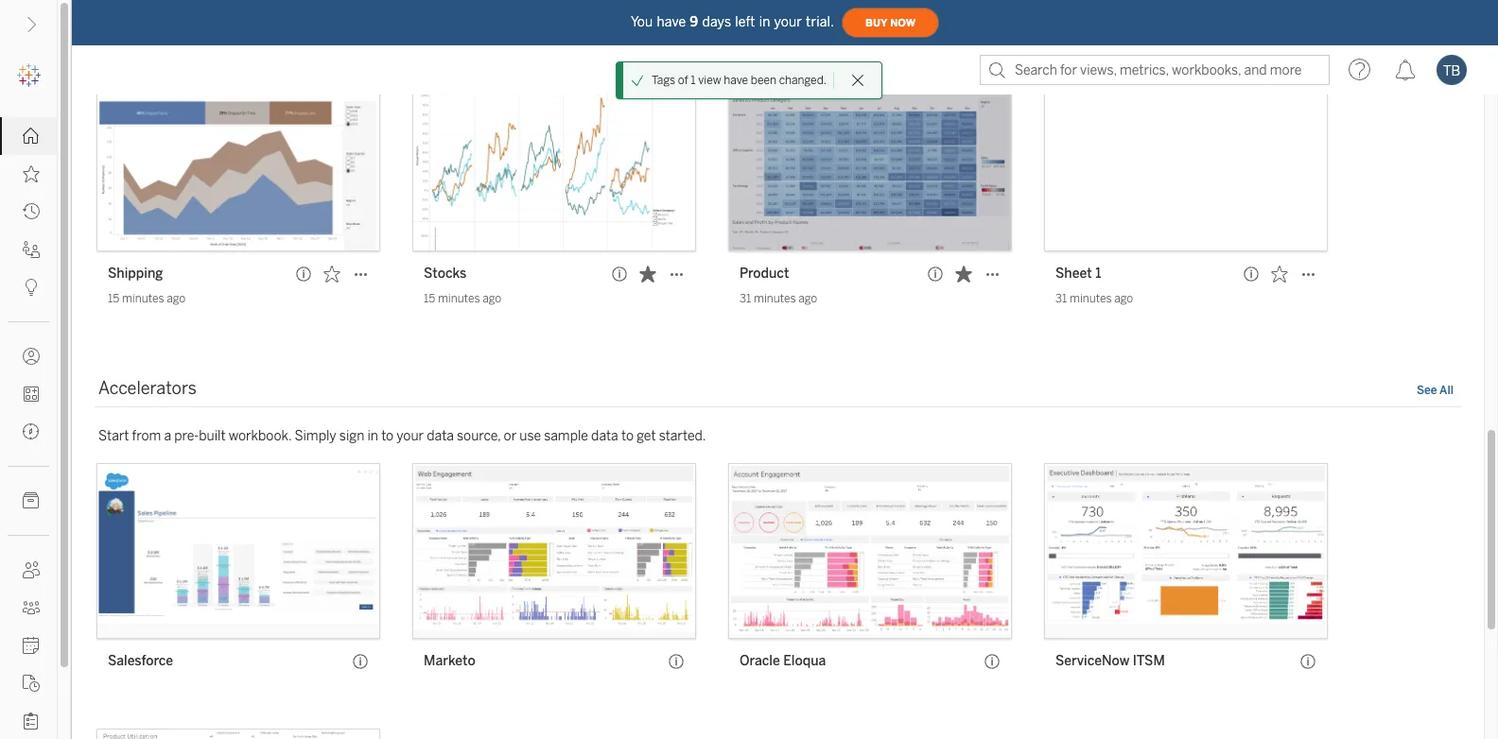 Task type: describe. For each thing, give the bounding box(es) containing it.
start from a pre-built workbook. simply sign in to your data source, or use sample data to get started.
[[98, 429, 706, 445]]

external assets image
[[23, 493, 40, 510]]

you
[[631, 14, 653, 30]]

31 minutes ago for sheet 1
[[1056, 293, 1134, 306]]

0 vertical spatial have
[[657, 14, 686, 30]]

1 to from the left
[[381, 429, 394, 445]]

tags of 1 view have been changed. alert
[[652, 72, 827, 89]]

0 vertical spatial your
[[774, 14, 802, 30]]

oracle eloqua
[[740, 654, 826, 670]]

buy now button
[[842, 8, 939, 38]]

minutes for sheet 1
[[1070, 293, 1112, 306]]

personal space image
[[23, 348, 40, 365]]

workbook.
[[229, 429, 292, 445]]

a
[[164, 429, 171, 445]]

you have 9 days left in your trial.
[[631, 14, 834, 30]]

home image
[[23, 128, 40, 145]]

changed.
[[779, 74, 827, 87]]

started.
[[659, 429, 706, 445]]

0 horizontal spatial in
[[367, 429, 378, 445]]

trial.
[[806, 14, 834, 30]]

main navigation. press the up and down arrow keys to access links. element
[[0, 117, 57, 740]]

2 data from the left
[[591, 429, 618, 445]]

success image
[[631, 74, 644, 87]]

simply
[[295, 429, 336, 445]]

shipping
[[108, 266, 163, 282]]

sign
[[339, 429, 364, 445]]

schedules image
[[23, 638, 40, 655]]

from
[[132, 429, 161, 445]]

days
[[702, 14, 731, 30]]

15 minutes ago for stocks
[[424, 293, 502, 306]]

left
[[735, 14, 756, 30]]

recents image
[[23, 203, 40, 220]]

explore image
[[23, 424, 40, 441]]

tags of 1 view have been changed.
[[652, 74, 827, 87]]

salesforce
[[108, 654, 173, 670]]

minutes for stocks
[[438, 293, 480, 306]]

oracle
[[740, 654, 780, 670]]

accelerators
[[98, 379, 197, 400]]

15 for shipping
[[108, 293, 119, 306]]

have inside alert
[[724, 74, 748, 87]]

collections image
[[23, 386, 40, 403]]

2 to from the left
[[621, 429, 634, 445]]

groups image
[[23, 600, 40, 617]]

buy
[[866, 17, 888, 29]]

navigation panel element
[[0, 57, 57, 740]]

built
[[199, 429, 226, 445]]

see all
[[1417, 384, 1454, 398]]



Task type: locate. For each thing, give the bounding box(es) containing it.
1 horizontal spatial in
[[759, 14, 771, 30]]

data left source, on the left of page
[[427, 429, 454, 445]]

to
[[381, 429, 394, 445], [621, 429, 634, 445]]

0 horizontal spatial 15 minutes ago
[[108, 293, 186, 306]]

2 minutes from the left
[[438, 293, 480, 306]]

0 horizontal spatial 15
[[108, 293, 119, 306]]

in right "sign"
[[367, 429, 378, 445]]

or
[[504, 429, 517, 445]]

1 horizontal spatial 31
[[1056, 293, 1067, 306]]

0 horizontal spatial have
[[657, 14, 686, 30]]

15
[[108, 293, 119, 306], [424, 293, 435, 306]]

minutes down the stocks
[[438, 293, 480, 306]]

15 minutes ago down shipping
[[108, 293, 186, 306]]

1 right "of"
[[691, 74, 696, 87]]

start
[[98, 429, 129, 445]]

ago for sheet 1
[[1115, 293, 1134, 306]]

now
[[890, 17, 916, 29]]

31 minutes ago for product
[[740, 293, 818, 306]]

1 vertical spatial 1
[[1096, 266, 1101, 282]]

tags
[[652, 74, 676, 87]]

15 minutes ago for shipping
[[108, 293, 186, 306]]

31 for sheet 1
[[1056, 293, 1067, 306]]

1 31 from the left
[[740, 293, 751, 306]]

0 horizontal spatial your
[[397, 429, 424, 445]]

data right sample at the left bottom of page
[[591, 429, 618, 445]]

2 15 minutes ago from the left
[[424, 293, 502, 306]]

of
[[678, 74, 688, 87]]

Search for views, metrics, workbooks, and more text field
[[980, 55, 1330, 85]]

ago for shipping
[[167, 293, 186, 306]]

see
[[1417, 384, 1437, 398]]

buy now
[[866, 17, 916, 29]]

2 15 from the left
[[424, 293, 435, 306]]

1 horizontal spatial to
[[621, 429, 634, 445]]

recommendations image
[[23, 279, 40, 296]]

marketo
[[424, 654, 476, 670]]

1 horizontal spatial 15 minutes ago
[[424, 293, 502, 306]]

15 minutes ago
[[108, 293, 186, 306], [424, 293, 502, 306]]

tasks image
[[23, 713, 40, 730]]

15 down shipping
[[108, 293, 119, 306]]

users image
[[23, 562, 40, 579]]

15 down the stocks
[[424, 293, 435, 306]]

0 horizontal spatial 1
[[691, 74, 696, 87]]

2 31 minutes ago from the left
[[1056, 293, 1134, 306]]

minutes down product
[[754, 293, 796, 306]]

3 minutes from the left
[[754, 293, 796, 306]]

1 horizontal spatial data
[[591, 429, 618, 445]]

your right "sign"
[[397, 429, 424, 445]]

31 for product
[[740, 293, 751, 306]]

9
[[690, 14, 699, 30]]

4 ago from the left
[[1115, 293, 1134, 306]]

15 for stocks
[[424, 293, 435, 306]]

minutes
[[122, 293, 164, 306], [438, 293, 480, 306], [754, 293, 796, 306], [1070, 293, 1112, 306]]

31 minutes ago down sheet 1 at the top of the page
[[1056, 293, 1134, 306]]

have right view
[[724, 74, 748, 87]]

1 inside alert
[[691, 74, 696, 87]]

eloqua
[[783, 654, 826, 670]]

1 horizontal spatial your
[[774, 14, 802, 30]]

pre-
[[174, 429, 199, 445]]

3 ago from the left
[[799, 293, 818, 306]]

31 minutes ago
[[740, 293, 818, 306], [1056, 293, 1134, 306]]

in right left
[[759, 14, 771, 30]]

1 right sheet
[[1096, 266, 1101, 282]]

been
[[751, 74, 777, 87]]

1 15 from the left
[[108, 293, 119, 306]]

1 vertical spatial in
[[367, 429, 378, 445]]

see all link
[[1417, 383, 1454, 402]]

itsm
[[1133, 654, 1165, 670]]

have left 9
[[657, 14, 686, 30]]

sample
[[544, 429, 588, 445]]

1 horizontal spatial 1
[[1096, 266, 1101, 282]]

use
[[520, 429, 541, 445]]

to left get
[[621, 429, 634, 445]]

stocks
[[424, 266, 467, 282]]

ago for stocks
[[483, 293, 502, 306]]

0 horizontal spatial 31 minutes ago
[[740, 293, 818, 306]]

1 minutes from the left
[[122, 293, 164, 306]]

0 horizontal spatial data
[[427, 429, 454, 445]]

0 vertical spatial 1
[[691, 74, 696, 87]]

all
[[1440, 384, 1454, 398]]

source,
[[457, 429, 501, 445]]

favorites image
[[23, 166, 40, 183]]

get
[[637, 429, 656, 445]]

0 vertical spatial in
[[759, 14, 771, 30]]

minutes for product
[[754, 293, 796, 306]]

have
[[657, 14, 686, 30], [724, 74, 748, 87]]

servicenow
[[1056, 654, 1130, 670]]

1 15 minutes ago from the left
[[108, 293, 186, 306]]

1 horizontal spatial have
[[724, 74, 748, 87]]

your
[[774, 14, 802, 30], [397, 429, 424, 445]]

minutes down sheet 1 at the top of the page
[[1070, 293, 1112, 306]]

1
[[691, 74, 696, 87], [1096, 266, 1101, 282]]

1 horizontal spatial 15
[[424, 293, 435, 306]]

31 down sheet
[[1056, 293, 1067, 306]]

data
[[427, 429, 454, 445], [591, 429, 618, 445]]

1 ago from the left
[[167, 293, 186, 306]]

31 minutes ago down product
[[740, 293, 818, 306]]

31 down product
[[740, 293, 751, 306]]

minutes down shipping
[[122, 293, 164, 306]]

ago
[[167, 293, 186, 306], [483, 293, 502, 306], [799, 293, 818, 306], [1115, 293, 1134, 306]]

in
[[759, 14, 771, 30], [367, 429, 378, 445]]

1 data from the left
[[427, 429, 454, 445]]

view
[[698, 74, 721, 87]]

ago for product
[[799, 293, 818, 306]]

to right "sign"
[[381, 429, 394, 445]]

sheet 1
[[1056, 266, 1101, 282]]

2 31 from the left
[[1056, 293, 1067, 306]]

2 ago from the left
[[483, 293, 502, 306]]

0 horizontal spatial 31
[[740, 293, 751, 306]]

1 vertical spatial have
[[724, 74, 748, 87]]

31
[[740, 293, 751, 306], [1056, 293, 1067, 306]]

sheet
[[1056, 266, 1092, 282]]

1 vertical spatial your
[[397, 429, 424, 445]]

servicenow itsm
[[1056, 654, 1165, 670]]

4 minutes from the left
[[1070, 293, 1112, 306]]

jobs image
[[23, 675, 40, 692]]

product
[[740, 266, 789, 282]]

your left trial.
[[774, 14, 802, 30]]

shared with me image
[[23, 241, 40, 258]]

1 31 minutes ago from the left
[[740, 293, 818, 306]]

0 horizontal spatial to
[[381, 429, 394, 445]]

1 horizontal spatial 31 minutes ago
[[1056, 293, 1134, 306]]

15 minutes ago down the stocks
[[424, 293, 502, 306]]

minutes for shipping
[[122, 293, 164, 306]]



Task type: vqa. For each thing, say whether or not it's contained in the screenshot.
the rightmost in
yes



